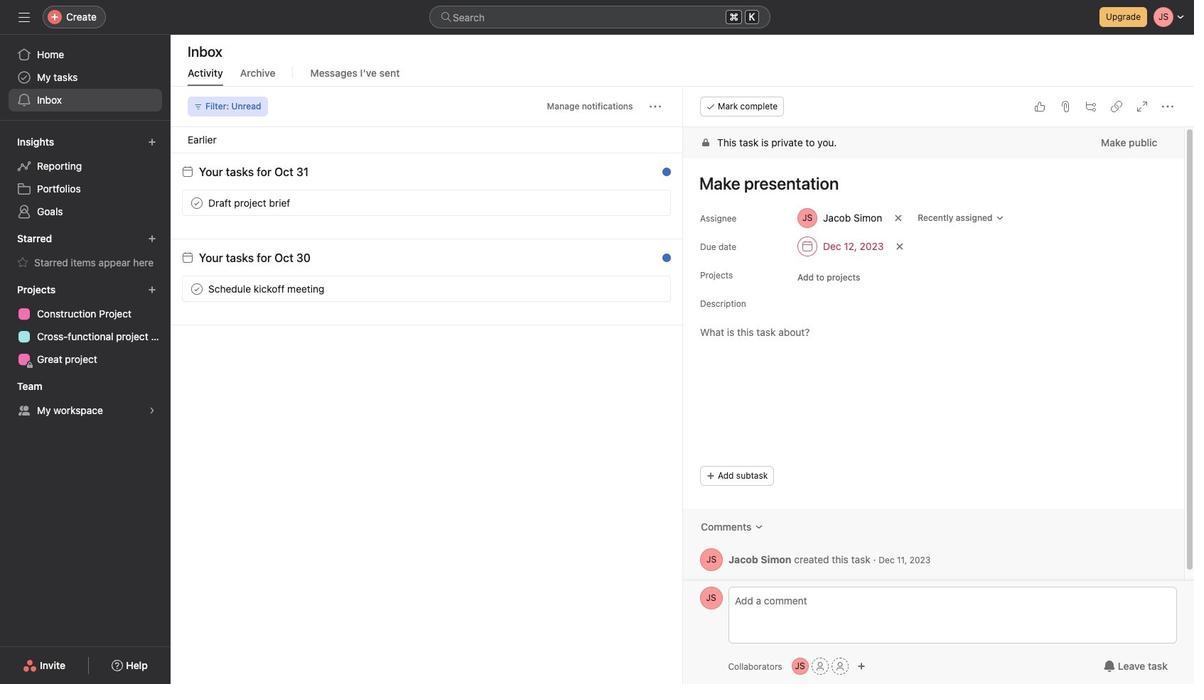 Task type: locate. For each thing, give the bounding box(es) containing it.
None field
[[430, 6, 771, 28]]

add items to starred image
[[148, 235, 156, 243]]

0 vertical spatial open user profile image
[[700, 549, 723, 572]]

new insights image
[[148, 138, 156, 147]]

your tasks for oct 30, task element
[[199, 252, 311, 265]]

copy task link image
[[1111, 101, 1122, 112]]

projects element
[[0, 277, 171, 374]]

make presentation dialog
[[683, 87, 1195, 685]]

1 vertical spatial open user profile image
[[700, 588, 723, 610]]

add or remove collaborators image
[[792, 659, 809, 676], [858, 663, 866, 671]]

your tasks for oct 31, task element
[[199, 166, 309, 179]]

mark complete image
[[188, 281, 206, 298]]

attachments: add a file to this task, make presentation image
[[1060, 101, 1071, 112]]

1 open user profile image from the top
[[700, 549, 723, 572]]

comments image
[[755, 524, 763, 532]]

global element
[[0, 35, 171, 120]]

clear due date image
[[896, 243, 905, 251]]

0 likes. click to like this task image
[[1034, 101, 1046, 112]]

starred element
[[0, 226, 171, 277]]

main content
[[683, 127, 1184, 590]]

open user profile image
[[700, 549, 723, 572], [700, 588, 723, 610]]



Task type: describe. For each thing, give the bounding box(es) containing it.
more actions for this task image
[[1162, 101, 1174, 112]]

Mark complete checkbox
[[188, 195, 206, 212]]

more actions image
[[650, 101, 661, 112]]

Search tasks, projects, and more text field
[[430, 6, 771, 28]]

teams element
[[0, 374, 171, 425]]

full screen image
[[1137, 101, 1148, 112]]

see details, my workspace image
[[148, 407, 156, 415]]

insights element
[[0, 129, 171, 226]]

remove assignee image
[[895, 214, 903, 223]]

archive notification image
[[655, 256, 667, 267]]

new project or portfolio image
[[148, 286, 156, 294]]

main content inside make presentation dialog
[[683, 127, 1184, 590]]

archive notification image
[[655, 170, 667, 181]]

Mark complete checkbox
[[188, 281, 206, 298]]

hide sidebar image
[[18, 11, 30, 23]]

1 horizontal spatial add or remove collaborators image
[[858, 663, 866, 671]]

mark complete image
[[188, 195, 206, 212]]

Task Name text field
[[690, 167, 1167, 200]]

0 horizontal spatial add or remove collaborators image
[[792, 659, 809, 676]]

add subtask image
[[1085, 101, 1097, 112]]

2 open user profile image from the top
[[700, 588, 723, 610]]



Task type: vqa. For each thing, say whether or not it's contained in the screenshot.
the 25 to the top
no



